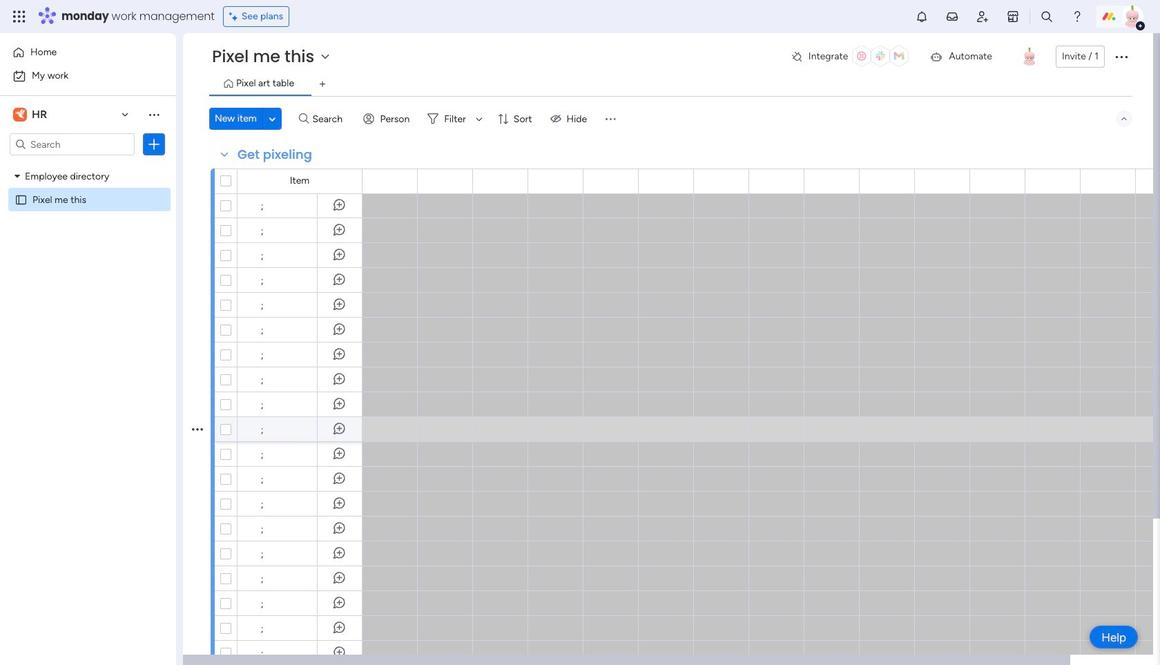 Task type: locate. For each thing, give the bounding box(es) containing it.
public board image
[[15, 193, 28, 206]]

0 horizontal spatial options image
[[147, 137, 161, 151]]

tab list
[[209, 73, 1133, 96]]

2 options image from the top
[[192, 636, 203, 665]]

ruby anderson image
[[1122, 6, 1144, 28]]

workspace image
[[13, 107, 27, 122]]

collapse image
[[1119, 113, 1130, 124]]

Search field
[[309, 109, 350, 128]]

workspace options image
[[147, 108, 161, 121]]

options image
[[192, 412, 203, 446], [192, 636, 203, 665]]

see plans image
[[229, 9, 242, 24]]

update feed image
[[945, 10, 959, 23]]

ruby anderson image
[[1021, 48, 1039, 66]]

select product image
[[12, 10, 26, 23]]

tab
[[311, 73, 334, 95]]

angle down image
[[269, 114, 276, 124]]

menu image
[[604, 112, 618, 126]]

options image
[[1113, 48, 1130, 65], [147, 137, 161, 151]]

arrow down image
[[471, 110, 487, 127]]

None field
[[234, 146, 316, 164]]

option
[[8, 41, 168, 64], [8, 65, 168, 87], [0, 163, 176, 166]]

1 vertical spatial options image
[[192, 636, 203, 665]]

options image down ruby anderson icon at the right top of page
[[1113, 48, 1130, 65]]

list box
[[0, 161, 176, 397]]

0 vertical spatial options image
[[192, 412, 203, 446]]

options image down workspace options icon
[[147, 137, 161, 151]]

0 vertical spatial options image
[[1113, 48, 1130, 65]]

monday marketplace image
[[1006, 10, 1020, 23]]



Task type: describe. For each thing, give the bounding box(es) containing it.
0 vertical spatial option
[[8, 41, 168, 64]]

notifications image
[[915, 10, 929, 23]]

2 vertical spatial option
[[0, 163, 176, 166]]

Search in workspace field
[[29, 136, 115, 152]]

add view image
[[320, 79, 325, 89]]

help image
[[1070, 10, 1084, 23]]

1 options image from the top
[[192, 412, 203, 446]]

workspace selection element
[[13, 106, 49, 123]]

1 vertical spatial option
[[8, 65, 168, 87]]

workspace image
[[15, 107, 25, 122]]

caret down image
[[15, 171, 20, 181]]

1 vertical spatial options image
[[147, 137, 161, 151]]

search everything image
[[1040, 10, 1054, 23]]

1 horizontal spatial options image
[[1113, 48, 1130, 65]]

invite members image
[[976, 10, 990, 23]]

v2 search image
[[299, 111, 309, 127]]



Task type: vqa. For each thing, say whether or not it's contained in the screenshot.
bottom Ruby Anderson icon
no



